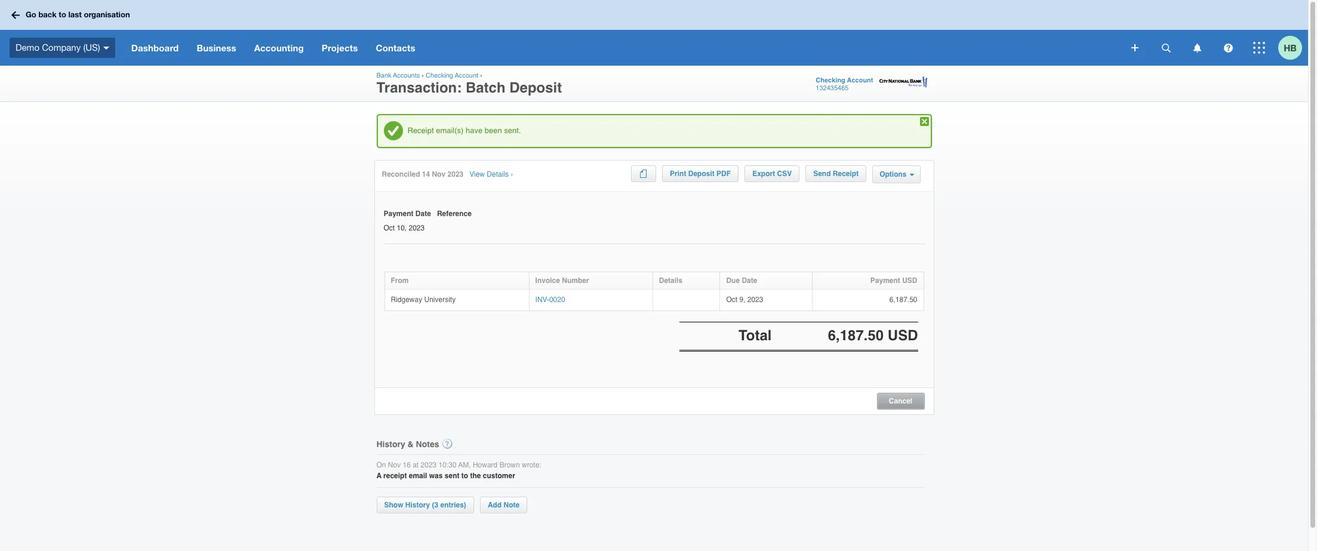 Task type: vqa. For each thing, say whether or not it's contained in the screenshot.
the bottom Payment
yes



Task type: locate. For each thing, give the bounding box(es) containing it.
print
[[670, 170, 686, 178]]

oct left 9,
[[726, 295, 737, 304]]

navigation containing dashboard
[[122, 30, 1123, 66]]

history left &
[[376, 439, 405, 449]]

to left the at the bottom left of the page
[[461, 472, 468, 480]]

0020
[[549, 295, 565, 304]]

to
[[59, 10, 66, 19], [461, 472, 468, 480]]

business button
[[188, 30, 245, 66]]

payment inside payment date oct 10, 2023
[[384, 210, 413, 218]]

sent
[[445, 472, 459, 480]]

1 horizontal spatial ›
[[480, 72, 482, 79]]

receipt left 'email(s)'
[[408, 126, 434, 135]]

nov inside the on nov 16 at 2023 10:30 am, howard brown wrote: a receipt email was sent to the customer
[[388, 461, 401, 469]]

oct
[[384, 224, 395, 232], [726, 295, 737, 304]]

deposit up sent. at the left of page
[[509, 79, 562, 96]]

brown
[[500, 461, 520, 469]]

2023
[[448, 170, 463, 179], [409, 224, 425, 232], [747, 295, 763, 304], [421, 461, 437, 469]]

contacts
[[376, 42, 415, 53]]

navigation inside banner
[[122, 30, 1123, 66]]

due
[[726, 276, 740, 285]]

deposit left pdf
[[688, 170, 715, 178]]

add
[[488, 501, 502, 509]]

projects
[[322, 42, 358, 53]]

0 horizontal spatial payment
[[384, 210, 413, 218]]

date inside payment date oct 10, 2023
[[415, 210, 431, 218]]

1 vertical spatial oct
[[726, 295, 737, 304]]

checking
[[426, 72, 453, 79], [816, 76, 845, 84]]

1 horizontal spatial date
[[742, 276, 757, 285]]

0 horizontal spatial checking
[[426, 72, 453, 79]]

2023 right 9,
[[747, 295, 763, 304]]

1 horizontal spatial to
[[461, 472, 468, 480]]

0 horizontal spatial receipt
[[408, 126, 434, 135]]

6,187.50
[[890, 295, 917, 304]]

dashboard link
[[122, 30, 188, 66]]

0 horizontal spatial svg image
[[103, 46, 109, 49]]

0 horizontal spatial deposit
[[509, 79, 562, 96]]

1 horizontal spatial account
[[847, 76, 873, 84]]

oct 9, 2023
[[726, 295, 763, 304]]

0 vertical spatial deposit
[[509, 79, 562, 96]]

payment left usd
[[870, 276, 900, 285]]

1 horizontal spatial deposit
[[688, 170, 715, 178]]

csv
[[777, 170, 792, 178]]

to inside go back to last organisation 'link'
[[59, 10, 66, 19]]

payment
[[384, 210, 413, 218], [870, 276, 900, 285]]

email
[[409, 472, 427, 480]]

svg image
[[1253, 42, 1265, 54], [1224, 43, 1233, 52], [103, 46, 109, 49]]

transaction:
[[376, 79, 462, 96]]

›
[[422, 72, 424, 79], [480, 72, 482, 79], [511, 170, 513, 179]]

from
[[391, 276, 409, 285]]

nov
[[432, 170, 446, 179], [388, 461, 401, 469]]

email(s)
[[436, 126, 464, 135]]

› right checking account link
[[480, 72, 482, 79]]

am,
[[458, 461, 471, 469]]

send receipt
[[813, 170, 859, 178]]

1 vertical spatial to
[[461, 472, 468, 480]]

date for due date
[[742, 276, 757, 285]]

0 vertical spatial oct
[[384, 224, 395, 232]]

batch
[[466, 79, 505, 96]]

receipt
[[383, 472, 407, 480]]

hb
[[1284, 42, 1297, 53]]

receipt right send
[[833, 170, 859, 178]]

nov up receipt
[[388, 461, 401, 469]]

1 vertical spatial date
[[742, 276, 757, 285]]

oct left '10,'
[[384, 224, 395, 232]]

payment up '10,'
[[384, 210, 413, 218]]

navigation
[[122, 30, 1123, 66]]

1 vertical spatial receipt
[[833, 170, 859, 178]]

1 vertical spatial payment
[[870, 276, 900, 285]]

› right accounts
[[422, 72, 424, 79]]

1 horizontal spatial receipt
[[833, 170, 859, 178]]

to inside the on nov 16 at 2023 10:30 am, howard brown wrote: a receipt email was sent to the customer
[[461, 472, 468, 480]]

bank accounts › checking account › transaction:                batch deposit
[[376, 72, 562, 96]]

date
[[415, 210, 431, 218], [742, 276, 757, 285]]

cancel
[[889, 397, 912, 405]]

send receipt link
[[806, 165, 866, 182]]

1 vertical spatial details
[[659, 276, 683, 285]]

show history (3 entries)
[[384, 501, 466, 509]]

entries)
[[440, 501, 466, 509]]

0 horizontal spatial to
[[59, 10, 66, 19]]

bank accounts link
[[376, 72, 420, 79]]

number
[[562, 276, 589, 285]]

bank
[[376, 72, 391, 79]]

0 horizontal spatial nov
[[388, 461, 401, 469]]

0 vertical spatial date
[[415, 210, 431, 218]]

at
[[413, 461, 419, 469]]

export csv link
[[745, 165, 800, 182]]

1 horizontal spatial nov
[[432, 170, 446, 179]]

ridgeway
[[391, 295, 422, 304]]

show
[[384, 501, 403, 509]]

svg image
[[11, 11, 20, 19], [1162, 43, 1171, 52], [1193, 43, 1201, 52], [1131, 44, 1139, 51]]

0 vertical spatial nov
[[432, 170, 446, 179]]

account inside checking account 132435465
[[847, 76, 873, 84]]

0 vertical spatial history
[[376, 439, 405, 449]]

0 vertical spatial payment
[[384, 210, 413, 218]]

date left reference
[[415, 210, 431, 218]]

(3
[[432, 501, 438, 509]]

2023 right at on the left of the page
[[421, 461, 437, 469]]

history left (3
[[405, 501, 430, 509]]

checking account 132435465
[[816, 76, 873, 92]]

reconciled
[[382, 170, 420, 179]]

receipt
[[408, 126, 434, 135], [833, 170, 859, 178]]

svg image inside go back to last organisation 'link'
[[11, 11, 20, 19]]

banner
[[0, 0, 1308, 66]]

pdf
[[717, 170, 731, 178]]

usd
[[902, 276, 917, 285]]

› right view
[[511, 170, 513, 179]]

due date
[[726, 276, 757, 285]]

inv-0020
[[535, 295, 565, 304]]

1 horizontal spatial payment
[[870, 276, 900, 285]]

payment for payment date oct 10, 2023
[[384, 210, 413, 218]]

2023 right '10,'
[[409, 224, 425, 232]]

0 horizontal spatial oct
[[384, 224, 395, 232]]

1 horizontal spatial oct
[[726, 295, 737, 304]]

0 vertical spatial details
[[487, 170, 509, 179]]

1 horizontal spatial checking
[[816, 76, 845, 84]]

nov right 14
[[432, 170, 446, 179]]

0 vertical spatial to
[[59, 10, 66, 19]]

demo company (us) button
[[0, 30, 122, 66]]

0 horizontal spatial date
[[415, 210, 431, 218]]

account inside bank accounts › checking account › transaction:                batch deposit
[[455, 72, 478, 79]]

1 vertical spatial nov
[[388, 461, 401, 469]]

(us)
[[83, 42, 100, 52]]

2 horizontal spatial ›
[[511, 170, 513, 179]]

accounting
[[254, 42, 304, 53]]

deposit
[[509, 79, 562, 96], [688, 170, 715, 178]]

0 horizontal spatial account
[[455, 72, 478, 79]]

2023 inside the on nov 16 at 2023 10:30 am, howard brown wrote: a receipt email was sent to the customer
[[421, 461, 437, 469]]

to left last
[[59, 10, 66, 19]]

accounting button
[[245, 30, 313, 66]]

receipt email(s) have been sent.
[[408, 126, 521, 135]]

note
[[504, 501, 520, 509]]

date right due
[[742, 276, 757, 285]]

oct inside payment date oct 10, 2023
[[384, 224, 395, 232]]

notes
[[416, 439, 439, 449]]

2 horizontal spatial svg image
[[1253, 42, 1265, 54]]

the
[[470, 472, 481, 480]]

on nov 16 at 2023 10:30 am, howard brown wrote: a receipt email was sent to the customer
[[376, 461, 541, 480]]



Task type: describe. For each thing, give the bounding box(es) containing it.
payment usd
[[870, 276, 917, 285]]

6,187.50 usd
[[828, 327, 918, 344]]

projects button
[[313, 30, 367, 66]]

2023 left view
[[448, 170, 463, 179]]

go back to last organisation
[[26, 10, 130, 19]]

was
[[429, 472, 443, 480]]

last
[[68, 10, 82, 19]]

1 horizontal spatial svg image
[[1224, 43, 1233, 52]]

demo
[[16, 42, 39, 52]]

1 vertical spatial history
[[405, 501, 430, 509]]

ridgeway university
[[391, 295, 456, 304]]

9,
[[739, 295, 745, 304]]

a
[[376, 472, 382, 480]]

view details › link
[[469, 170, 513, 179]]

dashboard
[[131, 42, 179, 53]]

view
[[469, 170, 485, 179]]

checking inside bank accounts › checking account › transaction:                batch deposit
[[426, 72, 453, 79]]

0 vertical spatial receipt
[[408, 126, 434, 135]]

checking account link
[[426, 72, 478, 79]]

10:30
[[439, 461, 457, 469]]

invoice number
[[535, 276, 589, 285]]

total
[[739, 327, 772, 344]]

show history (3 entries) link
[[376, 497, 474, 513]]

1 horizontal spatial details
[[659, 276, 683, 285]]

checking inside checking account 132435465
[[816, 76, 845, 84]]

print deposit pdf
[[670, 170, 731, 178]]

go back to last organisation link
[[7, 4, 137, 26]]

wrote:
[[522, 461, 541, 469]]

been
[[485, 126, 502, 135]]

back
[[38, 10, 57, 19]]

0 horizontal spatial details
[[487, 170, 509, 179]]

university
[[424, 295, 456, 304]]

go
[[26, 10, 36, 19]]

options
[[880, 170, 907, 179]]

&
[[408, 439, 414, 449]]

have
[[466, 126, 483, 135]]

payment for payment usd
[[870, 276, 900, 285]]

on
[[376, 461, 386, 469]]

send
[[813, 170, 831, 178]]

date for payment date oct 10, 2023
[[415, 210, 431, 218]]

payment date oct 10, 2023
[[384, 210, 431, 232]]

accounts
[[393, 72, 420, 79]]

reconciled 14 nov 2023 view details ›
[[382, 170, 513, 179]]

sent.
[[504, 126, 521, 135]]

reference
[[437, 210, 472, 218]]

history & notes
[[376, 439, 439, 449]]

contacts button
[[367, 30, 424, 66]]

inv-0020 link
[[535, 295, 565, 304]]

0 horizontal spatial ›
[[422, 72, 424, 79]]

cancel link
[[877, 394, 924, 405]]

business
[[197, 42, 236, 53]]

add note
[[488, 501, 520, 509]]

svg image inside demo company (us) popup button
[[103, 46, 109, 49]]

deposit inside bank accounts › checking account › transaction:                batch deposit
[[509, 79, 562, 96]]

14
[[422, 170, 430, 179]]

1 vertical spatial deposit
[[688, 170, 715, 178]]

company
[[42, 42, 81, 52]]

132435465
[[816, 84, 849, 92]]

customer
[[483, 472, 515, 480]]

howard
[[473, 461, 498, 469]]

demo company (us)
[[16, 42, 100, 52]]

organisation
[[84, 10, 130, 19]]

invoice
[[535, 276, 560, 285]]

export csv
[[752, 170, 792, 178]]

16
[[403, 461, 411, 469]]

export
[[752, 170, 775, 178]]

banner containing hb
[[0, 0, 1308, 66]]

add note link
[[480, 497, 527, 513]]

2023 inside payment date oct 10, 2023
[[409, 224, 425, 232]]

print deposit pdf link
[[662, 165, 739, 182]]

10,
[[397, 224, 407, 232]]

inv-
[[535, 295, 549, 304]]



